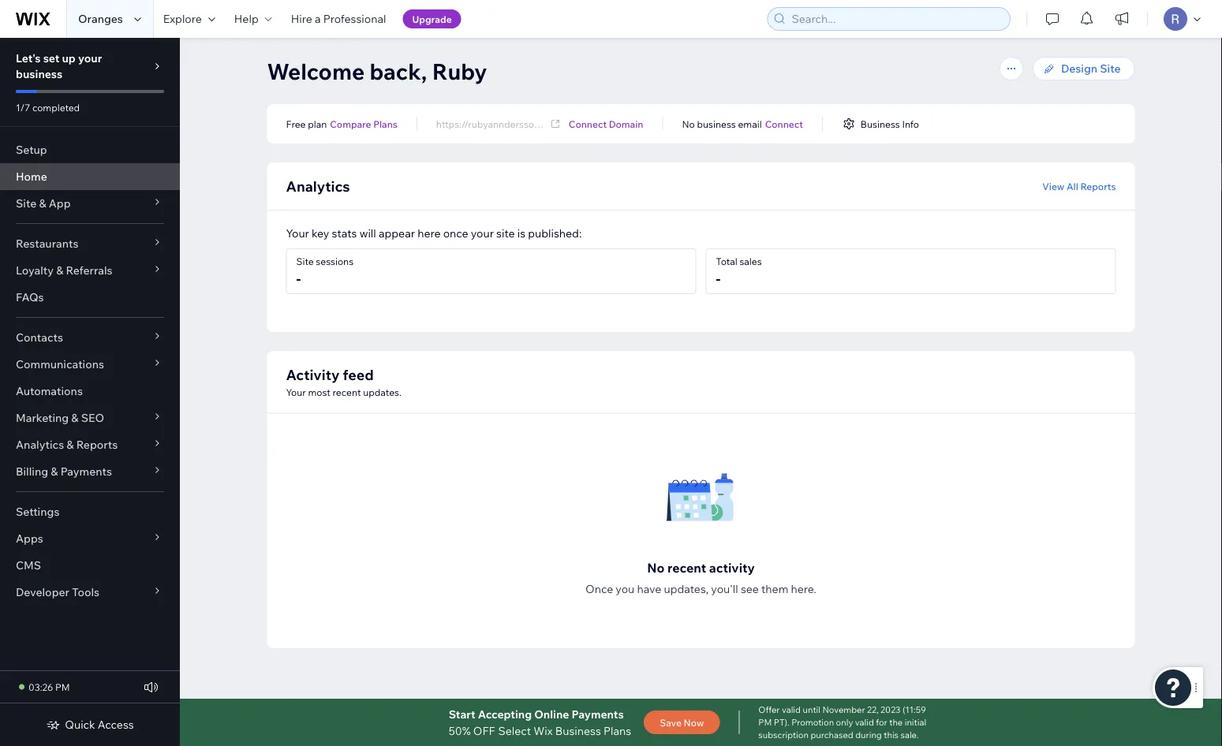 Task type: locate. For each thing, give the bounding box(es) containing it.
& inside dropdown button
[[51, 465, 58, 479]]

design site
[[1062, 62, 1121, 75]]

1 horizontal spatial your
[[471, 227, 494, 240]]

apps button
[[0, 526, 180, 552]]

no inside no recent activity once you have updates, you'll see them here.
[[647, 560, 665, 576]]

& inside popup button
[[39, 197, 46, 210]]

view all reports button
[[1043, 179, 1116, 193]]

& left app
[[39, 197, 46, 210]]

0 horizontal spatial your
[[78, 51, 102, 65]]

now
[[684, 717, 704, 729]]

site inside design site link
[[1100, 62, 1121, 75]]

0 vertical spatial recent
[[333, 386, 361, 398]]

2 - from the left
[[716, 270, 721, 287]]

marketing
[[16, 411, 69, 425]]

connect right email
[[765, 118, 803, 130]]

contacts
[[16, 331, 63, 344]]

business
[[16, 67, 63, 81], [697, 118, 736, 130]]

pm inside "offer valid until november 22, 2023 (11:59 pm pt). promotion only valid for the initial subscription purchased during this sale."
[[759, 717, 772, 728]]

analytics down marketing
[[16, 438, 64, 452]]

-
[[296, 270, 301, 287], [716, 270, 721, 287]]

initial
[[905, 717, 927, 728]]

& right "loyalty"
[[56, 264, 63, 277]]

your
[[286, 227, 309, 240], [286, 386, 306, 398]]

1 vertical spatial no
[[647, 560, 665, 576]]

compare
[[330, 118, 371, 130]]

0 vertical spatial site
[[1100, 62, 1121, 75]]

business inside start accepting online payments 50% off select wix business plans
[[555, 724, 601, 738]]

your left the site
[[471, 227, 494, 240]]

activity
[[286, 366, 340, 384]]

1 vertical spatial analytics
[[16, 438, 64, 452]]

site for app
[[16, 197, 37, 210]]

1 horizontal spatial -
[[716, 270, 721, 287]]

1 connect from the left
[[569, 118, 607, 130]]

valid up pt).
[[782, 705, 801, 716]]

cms
[[16, 559, 41, 573]]

0 vertical spatial reports
[[1081, 180, 1116, 192]]

valid up during
[[855, 717, 874, 728]]

published:
[[528, 227, 582, 240]]

& left seo
[[71, 411, 79, 425]]

this
[[884, 730, 899, 741]]

connect left 'domain'
[[569, 118, 607, 130]]

& right billing
[[51, 465, 58, 479]]

analytics
[[286, 177, 350, 195], [16, 438, 64, 452]]

50%
[[449, 724, 471, 738]]

1/7 completed
[[16, 101, 80, 113]]

reports right all
[[1081, 180, 1116, 192]]

1 horizontal spatial connect
[[765, 118, 803, 130]]

offer valid until november 22, 2023 (11:59 pm pt). promotion only valid for the initial subscription purchased during this sale.
[[759, 705, 927, 741]]

setup
[[16, 143, 47, 157]]

1 horizontal spatial no
[[682, 118, 695, 130]]

no left email
[[682, 118, 695, 130]]

- for total sales -
[[716, 270, 721, 287]]

1 vertical spatial business
[[555, 724, 601, 738]]

setup link
[[0, 137, 180, 163]]

the
[[890, 717, 903, 728]]

site right design
[[1100, 62, 1121, 75]]

communications
[[16, 358, 104, 371]]

1 horizontal spatial business
[[861, 118, 900, 130]]

0 horizontal spatial analytics
[[16, 438, 64, 452]]

recent down feed
[[333, 386, 361, 398]]

once
[[586, 582, 613, 596]]

no up have
[[647, 560, 665, 576]]

reports inside analytics & reports 'dropdown button'
[[76, 438, 118, 452]]

until
[[803, 705, 821, 716]]

0 vertical spatial your
[[78, 51, 102, 65]]

online
[[535, 708, 569, 722]]

0 vertical spatial analytics
[[286, 177, 350, 195]]

0 vertical spatial your
[[286, 227, 309, 240]]

0 vertical spatial no
[[682, 118, 695, 130]]

& inside "popup button"
[[56, 264, 63, 277]]

& up billing & payments on the bottom of the page
[[67, 438, 74, 452]]

0 vertical spatial pm
[[55, 681, 70, 693]]

pm down 'offer'
[[759, 717, 772, 728]]

billing
[[16, 465, 48, 479]]

1 horizontal spatial pm
[[759, 717, 772, 728]]

payments right online
[[572, 708, 624, 722]]

no for recent
[[647, 560, 665, 576]]

0 horizontal spatial site
[[16, 197, 37, 210]]

- for site sessions -
[[296, 270, 301, 287]]

0 horizontal spatial business
[[555, 724, 601, 738]]

quick access button
[[46, 718, 134, 732]]

reports down seo
[[76, 438, 118, 452]]

business info
[[861, 118, 919, 130]]

& for marketing
[[71, 411, 79, 425]]

you'll
[[711, 582, 738, 596]]

site inside site & app popup button
[[16, 197, 37, 210]]

1 vertical spatial site
[[16, 197, 37, 210]]

developer
[[16, 586, 69, 599]]

completed
[[32, 101, 80, 113]]

0 horizontal spatial reports
[[76, 438, 118, 452]]

info
[[902, 118, 919, 130]]

your inside let's set up your business
[[78, 51, 102, 65]]

plans inside start accepting online payments 50% off select wix business plans
[[604, 724, 632, 738]]

connect
[[569, 118, 607, 130], [765, 118, 803, 130]]

1 vertical spatial plans
[[604, 724, 632, 738]]

plans
[[373, 118, 398, 130], [604, 724, 632, 738]]

marketing & seo
[[16, 411, 104, 425]]

03:26 pm
[[28, 681, 70, 693]]

sales
[[740, 256, 762, 268]]

1 vertical spatial reports
[[76, 438, 118, 452]]

business inside button
[[861, 118, 900, 130]]

1 your from the top
[[286, 227, 309, 240]]

seo
[[81, 411, 104, 425]]

business left info
[[861, 118, 900, 130]]

0 horizontal spatial pm
[[55, 681, 70, 693]]

&
[[39, 197, 46, 210], [56, 264, 63, 277], [71, 411, 79, 425], [67, 438, 74, 452], [51, 465, 58, 479]]

0 horizontal spatial valid
[[782, 705, 801, 716]]

business left email
[[697, 118, 736, 130]]

plans right compare
[[373, 118, 398, 130]]

03:26
[[28, 681, 53, 693]]

business down let's
[[16, 67, 63, 81]]

total
[[716, 256, 738, 268]]

0 vertical spatial plans
[[373, 118, 398, 130]]

- inside "total sales -"
[[716, 270, 721, 287]]

explore
[[163, 12, 202, 26]]

1 horizontal spatial payments
[[572, 708, 624, 722]]

pm inside sidebar element
[[55, 681, 70, 693]]

0 vertical spatial business
[[861, 118, 900, 130]]

1 horizontal spatial recent
[[668, 560, 706, 576]]

here.
[[791, 582, 817, 596]]

2 horizontal spatial site
[[1100, 62, 1121, 75]]

1 vertical spatial payments
[[572, 708, 624, 722]]

your right up
[[78, 51, 102, 65]]

activity feed your most recent updates.
[[286, 366, 402, 398]]

hire a professional
[[291, 12, 386, 26]]

plans left save on the right of the page
[[604, 724, 632, 738]]

offer
[[759, 705, 780, 716]]

2 vertical spatial site
[[296, 256, 314, 268]]

22,
[[867, 705, 879, 716]]

1 vertical spatial valid
[[855, 717, 874, 728]]

contacts button
[[0, 324, 180, 351]]

design site link
[[1033, 57, 1135, 80]]

2 your from the top
[[286, 386, 306, 398]]

1 vertical spatial your
[[286, 386, 306, 398]]

1 horizontal spatial valid
[[855, 717, 874, 728]]

select
[[498, 724, 531, 738]]

0 horizontal spatial payments
[[60, 465, 112, 479]]

1 horizontal spatial analytics
[[286, 177, 350, 195]]

- inside site sessions -
[[296, 270, 301, 287]]

0 vertical spatial business
[[16, 67, 63, 81]]

& inside 'dropdown button'
[[67, 438, 74, 452]]

site inside site sessions -
[[296, 256, 314, 268]]

let's set up your business
[[16, 51, 102, 81]]

site sessions -
[[296, 256, 354, 287]]

1 vertical spatial your
[[471, 227, 494, 240]]

0 horizontal spatial recent
[[333, 386, 361, 398]]

analytics & reports button
[[0, 432, 180, 459]]

0 horizontal spatial no
[[647, 560, 665, 576]]

connect domain
[[569, 118, 644, 130]]

sidebar element
[[0, 38, 180, 747]]

pm right the 03:26
[[55, 681, 70, 693]]

recent inside activity feed your most recent updates.
[[333, 386, 361, 398]]

ruby
[[432, 57, 487, 85]]

faqs
[[16, 290, 44, 304]]

welcome back, ruby
[[267, 57, 487, 85]]

site down home
[[16, 197, 37, 210]]

site
[[1100, 62, 1121, 75], [16, 197, 37, 210], [296, 256, 314, 268]]

recent inside no recent activity once you have updates, you'll see them here.
[[668, 560, 706, 576]]

1 vertical spatial recent
[[668, 560, 706, 576]]

reports for analytics & reports
[[76, 438, 118, 452]]

site for -
[[296, 256, 314, 268]]

1 horizontal spatial site
[[296, 256, 314, 268]]

promotion
[[792, 717, 834, 728]]

your left most
[[286, 386, 306, 398]]

site left sessions
[[296, 256, 314, 268]]

& for loyalty
[[56, 264, 63, 277]]

all
[[1067, 180, 1079, 192]]

analytics up "key"
[[286, 177, 350, 195]]

view
[[1043, 180, 1065, 192]]

once
[[443, 227, 469, 240]]

your
[[78, 51, 102, 65], [471, 227, 494, 240]]

recent up updates,
[[668, 560, 706, 576]]

no
[[682, 118, 695, 130], [647, 560, 665, 576]]

back,
[[370, 57, 427, 85]]

0 vertical spatial payments
[[60, 465, 112, 479]]

tools
[[72, 586, 100, 599]]

recent
[[333, 386, 361, 398], [668, 560, 706, 576]]

1 vertical spatial pm
[[759, 717, 772, 728]]

analytics inside 'dropdown button'
[[16, 438, 64, 452]]

& inside 'popup button'
[[71, 411, 79, 425]]

settings link
[[0, 499, 180, 526]]

business down online
[[555, 724, 601, 738]]

will
[[360, 227, 376, 240]]

& for billing
[[51, 465, 58, 479]]

no recent activity once you have updates, you'll see them here.
[[586, 560, 817, 596]]

1 - from the left
[[296, 270, 301, 287]]

payments down analytics & reports 'dropdown button'
[[60, 465, 112, 479]]

1 horizontal spatial reports
[[1081, 180, 1116, 192]]

1 vertical spatial business
[[697, 118, 736, 130]]

0 horizontal spatial -
[[296, 270, 301, 287]]

0 horizontal spatial connect
[[569, 118, 607, 130]]

reports inside "view all reports" button
[[1081, 180, 1116, 192]]

your left "key"
[[286, 227, 309, 240]]

key
[[312, 227, 329, 240]]

0 horizontal spatial business
[[16, 67, 63, 81]]

1 horizontal spatial plans
[[604, 724, 632, 738]]

home
[[16, 170, 47, 183]]

1 horizontal spatial business
[[697, 118, 736, 130]]



Task type: describe. For each thing, give the bounding box(es) containing it.
view all reports
[[1043, 180, 1116, 192]]

site
[[496, 227, 515, 240]]

save
[[660, 717, 682, 729]]

Search... field
[[787, 8, 1005, 30]]

activity
[[709, 560, 755, 576]]

analytics for analytics & reports
[[16, 438, 64, 452]]

& for analytics
[[67, 438, 74, 452]]

compare plans link
[[330, 117, 398, 131]]

here
[[418, 227, 441, 240]]

up
[[62, 51, 76, 65]]

a
[[315, 12, 321, 26]]

wix
[[534, 724, 553, 738]]

you
[[616, 582, 635, 596]]

start accepting online payments 50% off select wix business plans
[[449, 708, 632, 738]]

0 vertical spatial valid
[[782, 705, 801, 716]]

design
[[1062, 62, 1098, 75]]

pt).
[[774, 717, 790, 728]]

payments inside dropdown button
[[60, 465, 112, 479]]

payments inside start accepting online payments 50% off select wix business plans
[[572, 708, 624, 722]]

analytics & reports
[[16, 438, 118, 452]]

loyalty & referrals
[[16, 264, 113, 277]]

help
[[234, 12, 259, 26]]

faqs link
[[0, 284, 180, 311]]

no business email connect
[[682, 118, 803, 130]]

your inside activity feed your most recent updates.
[[286, 386, 306, 398]]

let's
[[16, 51, 41, 65]]

welcome
[[267, 57, 365, 85]]

business inside let's set up your business
[[16, 67, 63, 81]]

total sales -
[[716, 256, 762, 287]]

marketing & seo button
[[0, 405, 180, 432]]

billing & payments
[[16, 465, 112, 479]]

home link
[[0, 163, 180, 190]]

see
[[741, 582, 759, 596]]

free plan compare plans
[[286, 118, 398, 130]]

upgrade
[[412, 13, 452, 25]]

https://rubyanndersson.wixsite.com/oranges link
[[436, 117, 632, 133]]

save now
[[660, 717, 704, 729]]

stats
[[332, 227, 357, 240]]

1/7
[[16, 101, 30, 113]]

appear
[[379, 227, 415, 240]]

plan
[[308, 118, 327, 130]]

settings
[[16, 505, 60, 519]]

sessions
[[316, 256, 354, 268]]

cms link
[[0, 552, 180, 579]]

subscription
[[759, 730, 809, 741]]

only
[[836, 717, 853, 728]]

email
[[738, 118, 762, 130]]

connect link
[[765, 117, 803, 131]]

accepting
[[478, 708, 532, 722]]

sale.
[[901, 730, 919, 741]]

quick
[[65, 718, 95, 732]]

updates.
[[363, 386, 402, 398]]

0 horizontal spatial plans
[[373, 118, 398, 130]]

november
[[823, 705, 865, 716]]

connect domain link
[[569, 117, 644, 131]]

domain
[[609, 118, 644, 130]]

is
[[517, 227, 526, 240]]

no for business
[[682, 118, 695, 130]]

developer tools button
[[0, 579, 180, 606]]

app
[[49, 197, 71, 210]]

feed
[[343, 366, 374, 384]]

automations
[[16, 384, 83, 398]]

access
[[98, 718, 134, 732]]

hire
[[291, 12, 312, 26]]

loyalty
[[16, 264, 54, 277]]

your key stats will appear here once your site is published:
[[286, 227, 582, 240]]

restaurants button
[[0, 230, 180, 257]]

analytics for analytics
[[286, 177, 350, 195]]

site & app
[[16, 197, 71, 210]]

restaurants
[[16, 237, 78, 251]]

apps
[[16, 532, 43, 546]]

updates,
[[664, 582, 709, 596]]

https://rubyanndersson.wixsite.com/oranges
[[436, 118, 632, 130]]

& for site
[[39, 197, 46, 210]]

reports for view all reports
[[1081, 180, 1116, 192]]

purchased
[[811, 730, 854, 741]]

referrals
[[66, 264, 113, 277]]

quick access
[[65, 718, 134, 732]]

2 connect from the left
[[765, 118, 803, 130]]

developer tools
[[16, 586, 100, 599]]

set
[[43, 51, 59, 65]]



Task type: vqa. For each thing, say whether or not it's contained in the screenshot.
1
no



